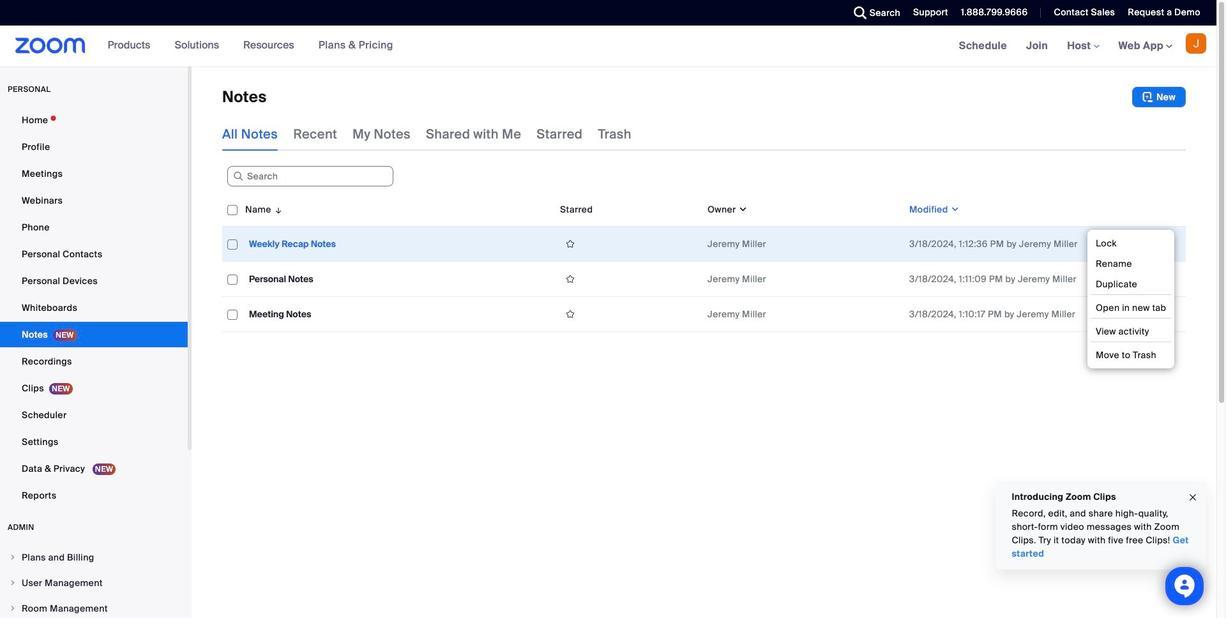 Task type: describe. For each thing, give the bounding box(es) containing it.
admin menu menu
[[0, 546, 188, 618]]

right image for 3rd menu item from the bottom of the admin menu menu
[[9, 554, 17, 561]]

profile picture image
[[1186, 33, 1207, 54]]

product information navigation
[[98, 26, 403, 66]]

tabs of all notes page tab list
[[222, 118, 632, 151]]

down image
[[736, 203, 748, 216]]

zoom logo image
[[15, 38, 85, 54]]

right image
[[9, 605, 17, 613]]



Task type: locate. For each thing, give the bounding box(es) containing it.
menu item
[[0, 546, 188, 570], [0, 571, 188, 595], [0, 597, 188, 618]]

right image
[[9, 554, 17, 561], [9, 579, 17, 587]]

0 vertical spatial right image
[[9, 554, 17, 561]]

1 vertical spatial menu item
[[0, 571, 188, 595]]

more options for weekly recap notes image
[[1154, 238, 1175, 250]]

1 vertical spatial right image
[[9, 579, 17, 587]]

meetings navigation
[[950, 26, 1217, 67]]

1 menu item from the top
[[0, 546, 188, 570]]

2 vertical spatial menu item
[[0, 597, 188, 618]]

2 right image from the top
[[9, 579, 17, 587]]

arrow down image
[[271, 202, 283, 217]]

1 right image from the top
[[9, 554, 17, 561]]

close image
[[1188, 490, 1198, 505]]

down image
[[948, 203, 960, 216]]

application
[[222, 193, 1196, 342], [560, 234, 698, 254], [560, 270, 698, 289], [560, 305, 698, 324]]

3 menu item from the top
[[0, 597, 188, 618]]

Search text field
[[227, 166, 393, 187]]

2 menu item from the top
[[0, 571, 188, 595]]

right image for 2nd menu item from the bottom of the admin menu menu
[[9, 579, 17, 587]]

banner
[[0, 26, 1217, 67]]

personal menu menu
[[0, 107, 188, 510]]

0 vertical spatial menu item
[[0, 546, 188, 570]]



Task type: vqa. For each thing, say whether or not it's contained in the screenshot.
COUNTRY/REGION text field
no



